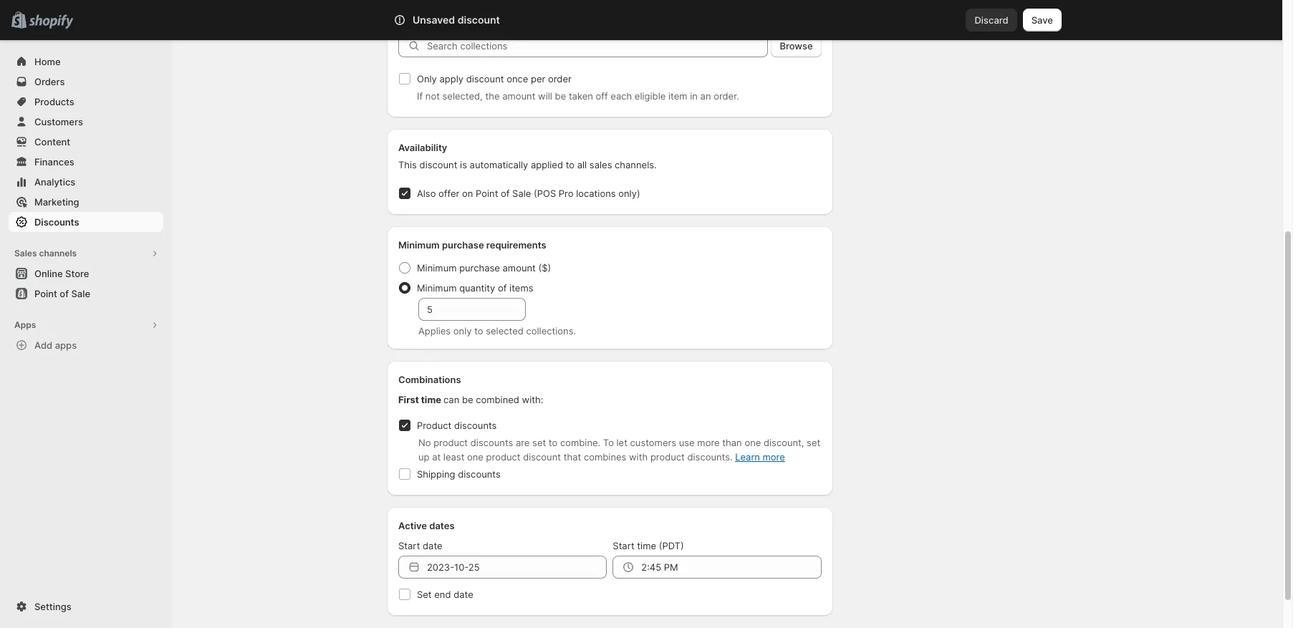 Task type: locate. For each thing, give the bounding box(es) containing it.
analytics link
[[9, 172, 163, 192]]

only)
[[619, 188, 640, 199]]

set right the are
[[533, 437, 546, 449]]

specific
[[417, 7, 452, 19]]

sales channels button
[[9, 244, 163, 264]]

time down combinations at the bottom
[[421, 394, 441, 406]]

sale left (pos
[[512, 188, 531, 199]]

date down active dates
[[423, 540, 443, 552]]

start down active
[[398, 540, 420, 552]]

requirements
[[486, 239, 547, 251]]

products
[[34, 96, 74, 107]]

1 horizontal spatial start
[[613, 540, 635, 552]]

purchase
[[442, 239, 484, 251], [459, 262, 500, 274]]

0 vertical spatial minimum
[[398, 239, 440, 251]]

analytics
[[34, 176, 75, 188]]

unsaved
[[413, 14, 455, 26]]

amount down once
[[502, 90, 536, 102]]

end
[[434, 589, 451, 601]]

start left (pdt)
[[613, 540, 635, 552]]

more up discounts.
[[698, 437, 720, 449]]

discounts for shipping discounts
[[458, 469, 501, 480]]

to let customers use more than one discount, set up at least one product discount that combines with product discounts.
[[419, 437, 821, 463]]

locations
[[576, 188, 616, 199]]

to left 'combine.'
[[549, 437, 558, 449]]

selected,
[[443, 90, 483, 102]]

order
[[548, 73, 572, 85]]

home link
[[9, 52, 163, 72]]

amount
[[502, 90, 536, 102], [503, 262, 536, 274]]

0 horizontal spatial time
[[421, 394, 441, 406]]

0 vertical spatial time
[[421, 394, 441, 406]]

discounts for product discounts
[[454, 420, 497, 431]]

automatically
[[470, 159, 528, 171]]

2 vertical spatial discounts
[[458, 469, 501, 480]]

1 vertical spatial sale
[[71, 288, 90, 300]]

sale down store
[[71, 288, 90, 300]]

discount,
[[764, 437, 804, 449]]

once
[[507, 73, 528, 85]]

0 horizontal spatial date
[[423, 540, 443, 552]]

channels.
[[615, 159, 657, 171]]

collections.
[[526, 325, 576, 337]]

more down discount,
[[763, 451, 785, 463]]

1 vertical spatial more
[[763, 451, 785, 463]]

active dates
[[398, 520, 455, 532]]

Search collections text field
[[427, 34, 769, 57]]

add
[[34, 340, 53, 351]]

an
[[701, 90, 711, 102]]

0 vertical spatial discounts
[[454, 420, 497, 431]]

applies
[[419, 325, 451, 337]]

marketing link
[[9, 192, 163, 212]]

sales channels
[[14, 248, 77, 259]]

only apply discount once per order
[[417, 73, 572, 85]]

combinations
[[398, 374, 461, 386]]

1 vertical spatial discounts
[[471, 437, 513, 449]]

minimum left quantity
[[417, 282, 457, 294]]

product down 'customers' at the bottom of the page
[[651, 451, 685, 463]]

save
[[1032, 14, 1053, 26]]

2 vertical spatial minimum
[[417, 282, 457, 294]]

learn more link
[[735, 451, 785, 463]]

0 vertical spatial more
[[698, 437, 720, 449]]

pro
[[559, 188, 574, 199]]

1 vertical spatial time
[[637, 540, 656, 552]]

products link
[[9, 92, 163, 112]]

time left (pdt)
[[637, 540, 656, 552]]

minimum down also
[[398, 239, 440, 251]]

be right can
[[462, 394, 473, 406]]

purchase up the minimum purchase amount ($) at the left
[[442, 239, 484, 251]]

to
[[566, 159, 575, 171], [475, 325, 483, 337], [549, 437, 558, 449]]

first
[[398, 394, 419, 406]]

to left the "all"
[[566, 159, 575, 171]]

0 vertical spatial to
[[566, 159, 575, 171]]

online
[[34, 268, 63, 279]]

discounts
[[454, 420, 497, 431], [471, 437, 513, 449], [458, 469, 501, 480]]

be right will
[[555, 90, 566, 102]]

1 vertical spatial amount
[[503, 262, 536, 274]]

save button
[[1023, 9, 1062, 32]]

2 vertical spatial to
[[549, 437, 558, 449]]

0 horizontal spatial one
[[467, 451, 484, 463]]

if not selected, the amount will be taken off each eligible item in an order.
[[417, 90, 739, 102]]

date right end
[[454, 589, 474, 601]]

1 vertical spatial minimum
[[417, 262, 457, 274]]

0 vertical spatial purchase
[[442, 239, 484, 251]]

0 horizontal spatial point
[[34, 288, 57, 300]]

0 vertical spatial sale
[[512, 188, 531, 199]]

product discounts
[[417, 420, 497, 431]]

settings
[[34, 601, 71, 613]]

amount up items
[[503, 262, 536, 274]]

1 start from the left
[[398, 540, 420, 552]]

0 vertical spatial be
[[555, 90, 566, 102]]

to right only
[[475, 325, 483, 337]]

1 horizontal spatial sale
[[512, 188, 531, 199]]

one right least
[[467, 451, 484, 463]]

customers
[[34, 116, 83, 128]]

apps
[[55, 340, 77, 351]]

0 horizontal spatial sale
[[71, 288, 90, 300]]

applied
[[531, 159, 563, 171]]

time
[[421, 394, 441, 406], [637, 540, 656, 552]]

2 start from the left
[[613, 540, 635, 552]]

None text field
[[419, 298, 526, 321]]

product down no product discounts are set to combine.
[[486, 451, 521, 463]]

1 horizontal spatial time
[[637, 540, 656, 552]]

2 set from the left
[[807, 437, 821, 449]]

products
[[455, 7, 494, 19]]

purchase for requirements
[[442, 239, 484, 251]]

point of sale button
[[0, 284, 172, 304]]

set right discount,
[[807, 437, 821, 449]]

point down online
[[34, 288, 57, 300]]

1 vertical spatial point
[[34, 288, 57, 300]]

combines
[[584, 451, 627, 463]]

content
[[34, 136, 70, 148]]

start for start time (pdt)
[[613, 540, 635, 552]]

discount down the are
[[523, 451, 561, 463]]

1 vertical spatial one
[[467, 451, 484, 463]]

0 vertical spatial date
[[423, 540, 443, 552]]

with
[[629, 451, 648, 463]]

2 amount from the top
[[503, 262, 536, 274]]

availability this discount is automatically applied to all sales channels.
[[398, 142, 657, 171]]

0 horizontal spatial to
[[475, 325, 483, 337]]

one up learn
[[745, 437, 761, 449]]

also
[[417, 188, 436, 199]]

minimum
[[398, 239, 440, 251], [417, 262, 457, 274], [417, 282, 457, 294]]

online store button
[[0, 264, 172, 284]]

0 vertical spatial amount
[[502, 90, 536, 102]]

0 vertical spatial one
[[745, 437, 761, 449]]

discount right specific
[[458, 14, 500, 26]]

1 vertical spatial date
[[454, 589, 474, 601]]

more
[[698, 437, 720, 449], [763, 451, 785, 463]]

start
[[398, 540, 420, 552], [613, 540, 635, 552]]

applies only to selected collections.
[[419, 325, 576, 337]]

1 vertical spatial purchase
[[459, 262, 500, 274]]

discount down availability
[[420, 159, 458, 171]]

least
[[443, 451, 465, 463]]

one
[[745, 437, 761, 449], [467, 451, 484, 463]]

1 vertical spatial to
[[475, 325, 483, 337]]

minimum for minimum purchase amount ($)
[[417, 262, 457, 274]]

of down online store
[[60, 288, 69, 300]]

point right on
[[476, 188, 498, 199]]

1 vertical spatial be
[[462, 394, 473, 406]]

0 horizontal spatial more
[[698, 437, 720, 449]]

combine.
[[560, 437, 601, 449]]

discounts left the are
[[471, 437, 513, 449]]

2 horizontal spatial to
[[566, 159, 575, 171]]

be
[[555, 90, 566, 102], [462, 394, 473, 406]]

product up least
[[434, 437, 468, 449]]

1 horizontal spatial point
[[476, 188, 498, 199]]

1 horizontal spatial set
[[807, 437, 821, 449]]

learn
[[735, 451, 760, 463]]

purchase up quantity
[[459, 262, 500, 274]]

1 horizontal spatial more
[[763, 451, 785, 463]]

0 horizontal spatial set
[[533, 437, 546, 449]]

add apps
[[34, 340, 77, 351]]

browse
[[780, 40, 813, 52]]

up
[[419, 451, 430, 463]]

(pos
[[534, 188, 556, 199]]

discounts down first time can be combined with:
[[454, 420, 497, 431]]

discount inside to let customers use more than one discount, set up at least one product discount that combines with product discounts.
[[523, 451, 561, 463]]

Start date text field
[[427, 556, 607, 579]]

than
[[723, 437, 742, 449]]

minimum down minimum purchase requirements
[[417, 262, 457, 274]]

use
[[679, 437, 695, 449]]

orders
[[34, 76, 65, 87]]

0 horizontal spatial start
[[398, 540, 420, 552]]

discounts down least
[[458, 469, 501, 480]]



Task type: vqa. For each thing, say whether or not it's contained in the screenshot.
Shipping
yes



Task type: describe. For each thing, give the bounding box(es) containing it.
1 horizontal spatial one
[[745, 437, 761, 449]]

apps
[[14, 320, 36, 330]]

eligible
[[635, 90, 666, 102]]

quantity
[[459, 282, 495, 294]]

are
[[516, 437, 530, 449]]

discount up the in the left top of the page
[[466, 73, 504, 85]]

customers link
[[9, 112, 163, 132]]

can
[[444, 394, 460, 406]]

discounts.
[[688, 451, 733, 463]]

set end date
[[417, 589, 474, 601]]

sales
[[590, 159, 612, 171]]

item
[[669, 90, 688, 102]]

set inside to let customers use more than one discount, set up at least one product discount that combines with product discounts.
[[807, 437, 821, 449]]

only
[[453, 325, 472, 337]]

orders link
[[9, 72, 163, 92]]

Start time (PDT) text field
[[642, 556, 822, 579]]

1 horizontal spatial be
[[555, 90, 566, 102]]

store
[[65, 268, 89, 279]]

1 set from the left
[[533, 437, 546, 449]]

start for start date
[[398, 540, 420, 552]]

1 amount from the top
[[502, 90, 536, 102]]

all
[[577, 159, 587, 171]]

discard button
[[966, 9, 1017, 32]]

in
[[690, 90, 698, 102]]

1 horizontal spatial date
[[454, 589, 474, 601]]

availability
[[398, 142, 447, 153]]

0 vertical spatial point
[[476, 188, 498, 199]]

search
[[457, 14, 488, 26]]

dates
[[429, 520, 455, 532]]

with:
[[522, 394, 543, 406]]

the
[[485, 90, 500, 102]]

content link
[[9, 132, 163, 152]]

discounts link
[[9, 212, 163, 232]]

each
[[611, 90, 632, 102]]

order.
[[714, 90, 739, 102]]

start date
[[398, 540, 443, 552]]

0 horizontal spatial product
[[434, 437, 468, 449]]

to
[[603, 437, 614, 449]]

time for start
[[637, 540, 656, 552]]

no product discounts are set to combine.
[[419, 437, 601, 449]]

also offer on point of sale (pos pro locations only)
[[417, 188, 640, 199]]

purchase for amount
[[459, 262, 500, 274]]

product
[[417, 420, 452, 431]]

shopify image
[[29, 15, 73, 29]]

marketing
[[34, 196, 79, 208]]

discount inside availability this discount is automatically applied to all sales channels.
[[420, 159, 458, 171]]

selected
[[486, 325, 524, 337]]

1 horizontal spatial to
[[549, 437, 558, 449]]

first time can be combined with:
[[398, 394, 543, 406]]

offer
[[439, 188, 460, 199]]

specific products
[[417, 7, 494, 19]]

discard
[[975, 14, 1009, 26]]

unsaved discount
[[413, 14, 500, 26]]

($)
[[539, 262, 551, 274]]

only
[[417, 73, 437, 85]]

not
[[426, 90, 440, 102]]

shipping
[[417, 469, 455, 480]]

let
[[617, 437, 628, 449]]

1 horizontal spatial product
[[486, 451, 521, 463]]

minimum for minimum quantity of items
[[417, 282, 457, 294]]

this
[[398, 159, 417, 171]]

at
[[432, 451, 441, 463]]

minimum purchase requirements
[[398, 239, 547, 251]]

online store
[[34, 268, 89, 279]]

that
[[564, 451, 581, 463]]

to inside availability this discount is automatically applied to all sales channels.
[[566, 159, 575, 171]]

start time (pdt)
[[613, 540, 684, 552]]

more inside to let customers use more than one discount, set up at least one product discount that combines with product discounts.
[[698, 437, 720, 449]]

on
[[462, 188, 473, 199]]

active
[[398, 520, 427, 532]]

point of sale link
[[9, 284, 163, 304]]

customers
[[630, 437, 677, 449]]

off
[[596, 90, 608, 102]]

minimum quantity of items
[[417, 282, 534, 294]]

per
[[531, 73, 546, 85]]

minimum for minimum purchase requirements
[[398, 239, 440, 251]]

finances
[[34, 156, 74, 168]]

sale inside button
[[71, 288, 90, 300]]

add apps button
[[9, 335, 163, 355]]

of left items
[[498, 282, 507, 294]]

sales
[[14, 248, 37, 259]]

0 horizontal spatial be
[[462, 394, 473, 406]]

of inside point of sale link
[[60, 288, 69, 300]]

settings link
[[9, 597, 163, 617]]

2 horizontal spatial product
[[651, 451, 685, 463]]

time for first
[[421, 394, 441, 406]]

point inside button
[[34, 288, 57, 300]]

shipping discounts
[[417, 469, 501, 480]]

items
[[510, 282, 534, 294]]

of down automatically in the left top of the page
[[501, 188, 510, 199]]

will
[[538, 90, 552, 102]]

is
[[460, 159, 467, 171]]

apps button
[[9, 315, 163, 335]]

home
[[34, 56, 61, 67]]

(pdt)
[[659, 540, 684, 552]]

point of sale
[[34, 288, 90, 300]]

finances link
[[9, 152, 163, 172]]

minimum purchase amount ($)
[[417, 262, 551, 274]]



